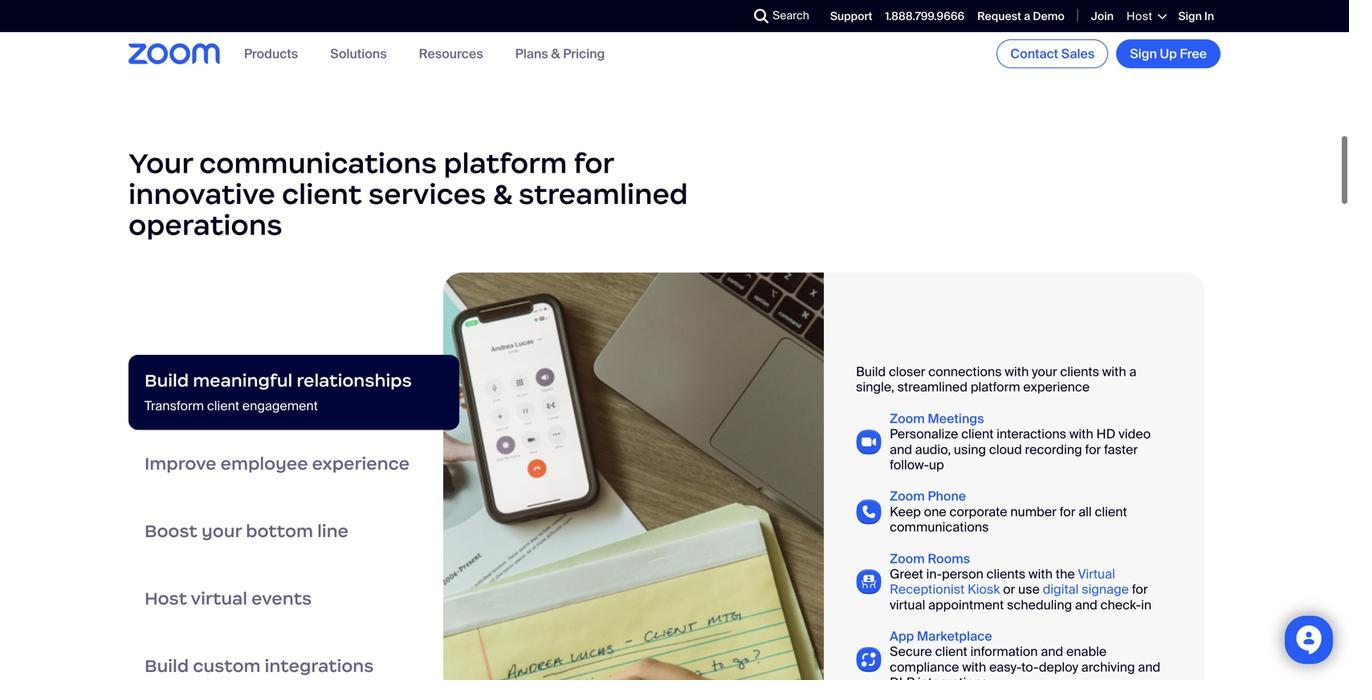 Task type: vqa. For each thing, say whether or not it's contained in the screenshot.
Available? on the right of the page
no



Task type: locate. For each thing, give the bounding box(es) containing it.
a left "demo"
[[1024, 9, 1031, 24]]

1 horizontal spatial streamlined
[[898, 379, 968, 396]]

build up transform
[[145, 370, 189, 392]]

build left closer
[[856, 363, 886, 380]]

or use digital signage
[[1000, 581, 1129, 598]]

host for host virtual events
[[145, 588, 187, 610]]

your
[[129, 146, 193, 181]]

build left custom
[[145, 655, 189, 677]]

0 horizontal spatial &
[[493, 177, 512, 212]]

zoom phone logo image
[[856, 500, 882, 524]]

information
[[971, 644, 1038, 660]]

build for build custom integrations
[[145, 655, 189, 677]]

0 vertical spatial experience
[[1024, 379, 1090, 396]]

build custom integrations
[[145, 655, 374, 677]]

and inside zoom meetings personalize client interactions with hd video and audio, using cloud recording for faster follow-up
[[890, 441, 912, 458]]

client inside build meaningful relationships transform client engagement
[[207, 398, 239, 415]]

platform inside your communications platform for innovative client services & streamlined operations
[[444, 146, 567, 181]]

app marketplace link
[[890, 628, 992, 645]]

transform
[[145, 398, 204, 415]]

in
[[1141, 597, 1152, 614]]

dlp
[[890, 674, 915, 680]]

0 horizontal spatial host
[[145, 588, 187, 610]]

1 vertical spatial your
[[202, 520, 242, 542]]

app marketplace logo image
[[856, 647, 882, 672]]

tab list
[[129, 355, 459, 680]]

0 horizontal spatial integrations
[[265, 655, 374, 677]]

integrations down marketplace
[[918, 674, 988, 680]]

and left audio,
[[890, 441, 912, 458]]

0 vertical spatial zoom
[[890, 410, 925, 427]]

zoom up audio,
[[890, 410, 925, 427]]

platform
[[444, 146, 567, 181], [971, 379, 1021, 396]]

host button
[[1127, 9, 1166, 24]]

build inside button
[[145, 655, 189, 677]]

a up video
[[1130, 363, 1137, 380]]

meetings
[[928, 410, 984, 427]]

1 horizontal spatial clients
[[1061, 363, 1100, 380]]

search image
[[754, 9, 769, 23]]

request a demo link
[[978, 9, 1065, 24]]

deploy
[[1039, 659, 1079, 676]]

& right plans
[[551, 45, 560, 62]]

sign left up
[[1130, 45, 1157, 62]]

experience up line
[[312, 453, 410, 475]]

zoom for personalize
[[890, 410, 925, 427]]

2 vertical spatial zoom
[[890, 550, 925, 567]]

0 horizontal spatial your
[[202, 520, 242, 542]]

for inside your communications platform for innovative client services & streamlined operations
[[574, 146, 614, 181]]

0 vertical spatial &
[[551, 45, 560, 62]]

plans & pricing
[[515, 45, 605, 62]]

bottom
[[246, 520, 313, 542]]

1 vertical spatial streamlined
[[898, 379, 968, 396]]

build
[[856, 363, 886, 380], [145, 370, 189, 392], [145, 655, 189, 677]]

0 horizontal spatial virtual
[[191, 588, 247, 610]]

0 horizontal spatial clients
[[987, 566, 1026, 583]]

1 horizontal spatial sign
[[1179, 9, 1202, 24]]

faster
[[1104, 441, 1138, 458]]

virtual for appointment
[[890, 597, 926, 614]]

with inside zoom meetings personalize client interactions with hd video and audio, using cloud recording for faster follow-up
[[1070, 426, 1094, 443]]

audio,
[[915, 441, 951, 458]]

streamlined inside build closer connections with your clients with a single, streamlined platform experience
[[898, 379, 968, 396]]

1 vertical spatial zoom
[[890, 488, 925, 505]]

with left hd
[[1070, 426, 1094, 443]]

build inside build closer connections with your clients with a single, streamlined platform experience
[[856, 363, 886, 380]]

1 vertical spatial host
[[145, 588, 187, 610]]

plans & pricing link
[[515, 45, 605, 62]]

experience up interactions
[[1024, 379, 1090, 396]]

custom
[[193, 655, 261, 677]]

and inside for virtual appointment scheduling and check-in
[[1075, 597, 1098, 614]]

appointment
[[929, 597, 1004, 614]]

secure
[[890, 644, 932, 660]]

host virtual events
[[145, 588, 312, 610]]

0 vertical spatial your
[[1032, 363, 1057, 380]]

streamlined inside your communications platform for innovative client services & streamlined operations
[[519, 177, 688, 212]]

1 vertical spatial a
[[1130, 363, 1137, 380]]

demo
[[1033, 9, 1065, 24]]

improve
[[145, 453, 216, 475]]

platform inside build closer connections with your clients with a single, streamlined platform experience
[[971, 379, 1021, 396]]

line
[[317, 520, 349, 542]]

zoom phone keep one corporate number for all client communications
[[890, 488, 1127, 536]]

0 horizontal spatial experience
[[312, 453, 410, 475]]

zoom logo image
[[129, 44, 220, 64]]

build inside build meaningful relationships transform client engagement
[[145, 370, 189, 392]]

1 horizontal spatial your
[[1032, 363, 1057, 380]]

communications inside zoom phone keep one corporate number for all client communications
[[890, 519, 989, 536]]

host right join
[[1127, 9, 1153, 24]]

zoom down follow- on the bottom right of the page
[[890, 488, 925, 505]]

zoom rooms logo image
[[856, 570, 882, 595]]

meaningful
[[193, 370, 293, 392]]

0 vertical spatial communications
[[199, 146, 437, 181]]

virtual down greet
[[890, 597, 926, 614]]

join
[[1091, 9, 1114, 24]]

0 horizontal spatial a
[[1024, 9, 1031, 24]]

1 vertical spatial experience
[[312, 453, 410, 475]]

&
[[551, 45, 560, 62], [493, 177, 512, 212]]

1 horizontal spatial a
[[1130, 363, 1137, 380]]

build for build closer connections with your clients with a single, streamlined platform experience
[[856, 363, 886, 380]]

0 horizontal spatial sign
[[1130, 45, 1157, 62]]

1 horizontal spatial experience
[[1024, 379, 1090, 396]]

1 horizontal spatial communications
[[890, 519, 989, 536]]

for inside for virtual appointment scheduling and check-in
[[1132, 581, 1148, 598]]

1 vertical spatial &
[[493, 177, 512, 212]]

sign for sign up free
[[1130, 45, 1157, 62]]

contact sales
[[1011, 45, 1095, 62]]

1 vertical spatial sign
[[1130, 45, 1157, 62]]

for virtual appointment scheduling and check-in
[[890, 581, 1152, 614]]

card label element
[[443, 273, 1205, 680]]

0 vertical spatial platform
[[444, 146, 567, 181]]

products button
[[244, 45, 298, 62]]

innovative
[[129, 177, 275, 212]]

with left the
[[1029, 566, 1053, 583]]

clients
[[1061, 363, 1100, 380], [987, 566, 1026, 583]]

sign inside sign up free "link"
[[1130, 45, 1157, 62]]

0 vertical spatial streamlined
[[519, 177, 688, 212]]

1 vertical spatial platform
[[971, 379, 1021, 396]]

integrations down host virtual events button
[[265, 655, 374, 677]]

0 horizontal spatial streamlined
[[519, 177, 688, 212]]

client inside zoom meetings personalize client interactions with hd video and audio, using cloud recording for faster follow-up
[[962, 426, 994, 443]]

tab list containing build meaningful relationships
[[129, 355, 459, 680]]

host inside button
[[145, 588, 187, 610]]

in
[[1205, 9, 1215, 24]]

sign left in
[[1179, 9, 1202, 24]]

client inside zoom phone keep one corporate number for all client communications
[[1095, 504, 1127, 520]]

0 horizontal spatial platform
[[444, 146, 567, 181]]

solutions button
[[330, 45, 387, 62]]

0 horizontal spatial communications
[[199, 146, 437, 181]]

and down virtual
[[1075, 597, 1098, 614]]

sign for sign in
[[1179, 9, 1202, 24]]

0 vertical spatial host
[[1127, 9, 1153, 24]]

your up interactions
[[1032, 363, 1057, 380]]

digital
[[1043, 581, 1079, 598]]

and
[[890, 441, 912, 458], [1075, 597, 1098, 614], [1041, 644, 1064, 660], [1138, 659, 1161, 676]]

sign up free link
[[1117, 39, 1221, 68]]

1 horizontal spatial virtual
[[890, 597, 926, 614]]

1 zoom from the top
[[890, 410, 925, 427]]

sign
[[1179, 9, 1202, 24], [1130, 45, 1157, 62]]

interactions
[[997, 426, 1067, 443]]

for inside zoom meetings personalize client interactions with hd video and audio, using cloud recording for faster follow-up
[[1085, 441, 1101, 458]]

search image
[[754, 9, 769, 23]]

zoom inside zoom meetings personalize client interactions with hd video and audio, using cloud recording for faster follow-up
[[890, 410, 925, 427]]

host
[[1127, 9, 1153, 24], [145, 588, 187, 610]]

experience
[[1024, 379, 1090, 396], [312, 453, 410, 475]]

1 horizontal spatial integrations
[[918, 674, 988, 680]]

the
[[1056, 566, 1075, 583]]

virtual
[[1078, 566, 1115, 583]]

virtual inside button
[[191, 588, 247, 610]]

zoom inside zoom phone keep one corporate number for all client communications
[[890, 488, 925, 505]]

boost
[[145, 520, 197, 542]]

1 horizontal spatial platform
[[971, 379, 1021, 396]]

compliance
[[890, 659, 959, 676]]

& right services
[[493, 177, 512, 212]]

1.888.799.9666 link
[[885, 9, 965, 24]]

hd
[[1097, 426, 1116, 443]]

single,
[[856, 379, 895, 396]]

0 vertical spatial sign
[[1179, 9, 1202, 24]]

2 zoom from the top
[[890, 488, 925, 505]]

zoom meetings logo image
[[856, 430, 882, 454]]

your right boost
[[202, 520, 242, 542]]

with left easy-
[[963, 659, 987, 676]]

host virtual events button
[[129, 565, 459, 632]]

3 zoom from the top
[[890, 550, 925, 567]]

improve employee experience button
[[129, 430, 459, 497]]

streamlined
[[519, 177, 688, 212], [898, 379, 968, 396]]

zoom left in-
[[890, 550, 925, 567]]

host down boost
[[145, 588, 187, 610]]

tabbed carousel element
[[129, 273, 1221, 680]]

app marketplace secure client information and enable compliance with easy-to-deploy archiving and dlp integrations
[[890, 628, 1161, 680]]

0 vertical spatial clients
[[1061, 363, 1100, 380]]

sign in
[[1179, 9, 1215, 24]]

relationships
[[297, 370, 412, 392]]

virtual inside for virtual appointment scheduling and check-in
[[890, 597, 926, 614]]

1 vertical spatial communications
[[890, 519, 989, 536]]

communications
[[199, 146, 437, 181], [890, 519, 989, 536]]

all
[[1079, 504, 1092, 520]]

1 horizontal spatial host
[[1127, 9, 1153, 24]]

virtual receptionist kiosk link
[[890, 566, 1115, 598]]

receptionist
[[890, 581, 965, 598]]

virtual left events
[[191, 588, 247, 610]]

client
[[282, 177, 362, 212], [207, 398, 239, 415], [962, 426, 994, 443], [1095, 504, 1127, 520], [935, 644, 968, 660]]

zoom for keep
[[890, 488, 925, 505]]



Task type: describe. For each thing, give the bounding box(es) containing it.
experience inside build closer connections with your clients with a single, streamlined platform experience
[[1024, 379, 1090, 396]]

boost your bottom line button
[[129, 497, 459, 565]]

your inside build closer connections with your clients with a single, streamlined platform experience
[[1032, 363, 1057, 380]]

check-
[[1101, 597, 1141, 614]]

free
[[1180, 45, 1207, 62]]

experience inside button
[[312, 453, 410, 475]]

greet in-person clients with the
[[890, 566, 1078, 583]]

connections
[[929, 363, 1002, 380]]

marketplace
[[917, 628, 992, 645]]

build closer connections with your clients with a single, streamlined platform experience
[[856, 363, 1137, 396]]

zoom rooms
[[890, 550, 970, 567]]

client inside your communications platform for innovative client services & streamlined operations
[[282, 177, 362, 212]]

solutions
[[330, 45, 387, 62]]

sign up free
[[1130, 45, 1207, 62]]

one
[[924, 504, 947, 520]]

app
[[890, 628, 914, 645]]

plans
[[515, 45, 548, 62]]

tab list inside tabbed carousel element
[[129, 355, 459, 680]]

sign in link
[[1179, 9, 1215, 24]]

use
[[1019, 581, 1040, 598]]

up
[[1160, 45, 1177, 62]]

services
[[368, 177, 486, 212]]

and right to-
[[1041, 644, 1064, 660]]

build for build meaningful relationships transform client engagement
[[145, 370, 189, 392]]

with inside app marketplace secure client information and enable compliance with easy-to-deploy archiving and dlp integrations
[[963, 659, 987, 676]]

clients inside build closer connections with your clients with a single, streamlined platform experience
[[1061, 363, 1100, 380]]

& inside your communications platform for innovative client services & streamlined operations
[[493, 177, 512, 212]]

with up hd
[[1103, 363, 1127, 380]]

build meaningful relationships transform client engagement
[[145, 370, 412, 415]]

integrations inside app marketplace secure client information and enable compliance with easy-to-deploy archiving and dlp integrations
[[918, 674, 988, 680]]

zoom meetings personalize client interactions with hd video and audio, using cloud recording for faster follow-up
[[890, 410, 1151, 473]]

contact
[[1011, 45, 1059, 62]]

boost your bottom line
[[145, 520, 349, 542]]

digital signage link
[[1043, 581, 1129, 598]]

1 vertical spatial clients
[[987, 566, 1026, 583]]

1.888.799.9666
[[885, 9, 965, 24]]

products
[[244, 45, 298, 62]]

or
[[1003, 581, 1015, 598]]

integrations inside build custom integrations button
[[265, 655, 374, 677]]

virtual receptionist kiosk
[[890, 566, 1115, 598]]

1 / 5 group
[[443, 273, 1205, 680]]

kiosk
[[968, 581, 1000, 598]]

join link
[[1091, 9, 1114, 24]]

client inside app marketplace secure client information and enable compliance with easy-to-deploy archiving and dlp integrations
[[935, 644, 968, 660]]

improve employee experience
[[145, 453, 410, 475]]

employee
[[221, 453, 308, 475]]

keep
[[890, 504, 921, 520]]

zoom phone link
[[890, 488, 966, 505]]

up
[[929, 457, 944, 473]]

using
[[954, 441, 986, 458]]

cloud
[[989, 441, 1022, 458]]

closer
[[889, 363, 926, 380]]

search
[[773, 8, 810, 23]]

person communicating over the phone image
[[443, 273, 824, 680]]

zoom meetings link
[[890, 410, 984, 427]]

your communications platform for innovative client services & streamlined operations
[[129, 146, 688, 242]]

greet
[[890, 566, 924, 583]]

scheduling
[[1007, 597, 1072, 614]]

operations
[[129, 208, 282, 242]]

pricing
[[563, 45, 605, 62]]

archiving
[[1082, 659, 1135, 676]]

0 vertical spatial a
[[1024, 9, 1031, 24]]

contact sales link
[[997, 39, 1109, 68]]

with right the connections
[[1005, 363, 1029, 380]]

request
[[978, 9, 1022, 24]]

support link
[[830, 9, 873, 24]]

1 horizontal spatial &
[[551, 45, 560, 62]]

virtual for events
[[191, 588, 247, 610]]

follow-
[[890, 457, 929, 473]]

resources button
[[419, 45, 483, 62]]

and right archiving
[[1138, 659, 1161, 676]]

zoom rooms link
[[890, 550, 970, 567]]

host for "host" dropdown button
[[1127, 9, 1153, 24]]

signage
[[1082, 581, 1129, 598]]

events
[[252, 588, 312, 610]]

phone
[[928, 488, 966, 505]]

communications inside your communications platform for innovative client services & streamlined operations
[[199, 146, 437, 181]]

request a demo
[[978, 9, 1065, 24]]

your inside button
[[202, 520, 242, 542]]

personalize
[[890, 426, 959, 443]]

support
[[830, 9, 873, 24]]

number
[[1011, 504, 1057, 520]]

for inside zoom phone keep one corporate number for all client communications
[[1060, 504, 1076, 520]]

to-
[[1022, 659, 1039, 676]]

engagement
[[242, 398, 318, 415]]

enable
[[1067, 644, 1107, 660]]

easy-
[[990, 659, 1022, 676]]

build custom integrations button
[[129, 632, 459, 680]]

a inside build closer connections with your clients with a single, streamlined platform experience
[[1130, 363, 1137, 380]]

person
[[942, 566, 984, 583]]

corporate
[[950, 504, 1008, 520]]

sales
[[1062, 45, 1095, 62]]



